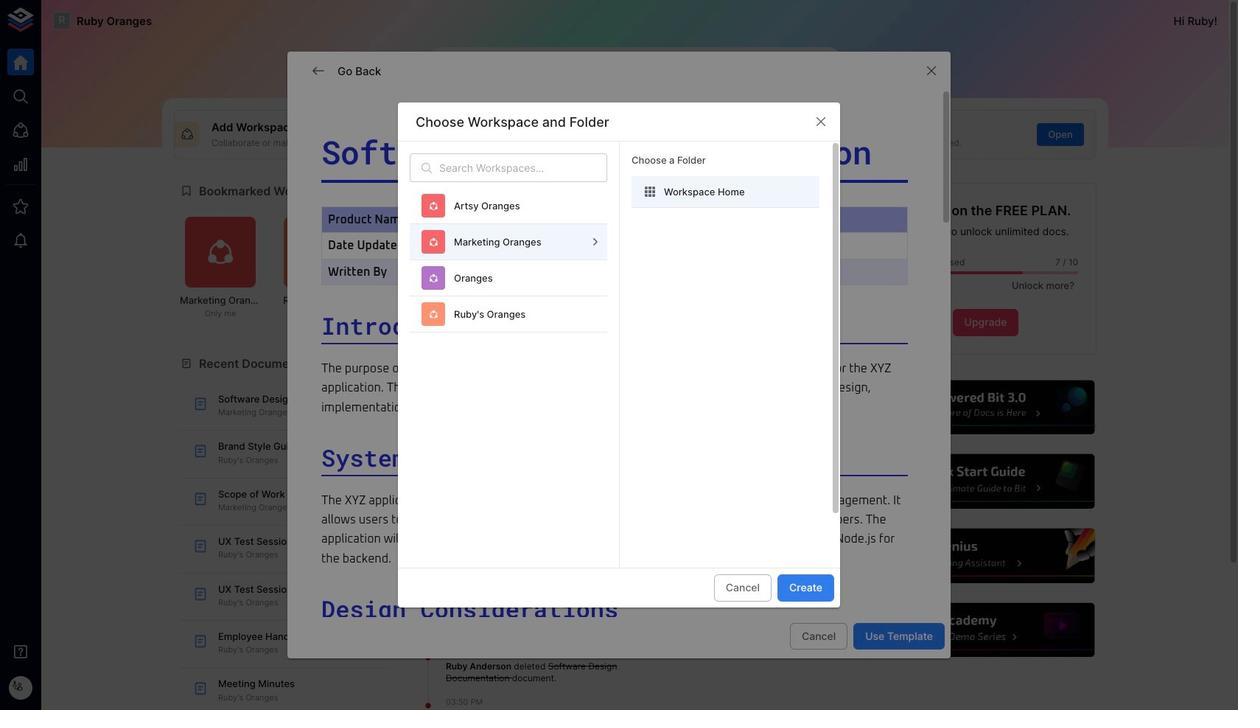 Task type: vqa. For each thing, say whether or not it's contained in the screenshot.
dialog
yes



Task type: describe. For each thing, give the bounding box(es) containing it.
Search Workspaces... text field
[[440, 154, 608, 182]]

4 help image from the top
[[875, 601, 1097, 660]]

2 help image from the top
[[875, 452, 1097, 511]]



Task type: locate. For each thing, give the bounding box(es) containing it.
3 help image from the top
[[875, 527, 1097, 585]]

help image
[[875, 378, 1097, 437], [875, 452, 1097, 511], [875, 527, 1097, 585], [875, 601, 1097, 660]]

dialog
[[288, 52, 951, 710], [398, 103, 841, 617]]

1 help image from the top
[[875, 378, 1097, 437]]



